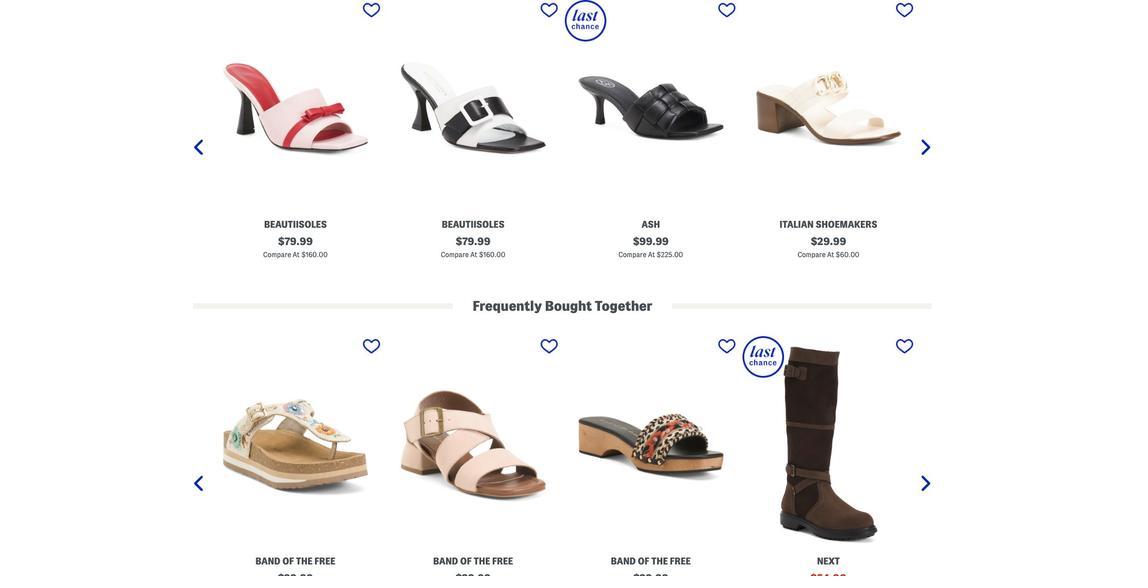 Task type: locate. For each thing, give the bounding box(es) containing it.
2 band of the free link from the left
[[386, 335, 560, 576]]

4 compare from the left
[[798, 251, 826, 259]]

compare inside 99.99 compare at 225.00
[[619, 251, 646, 259]]

1 horizontal spatial 160.00
[[483, 251, 505, 259]]

0 horizontal spatial band of the free
[[256, 557, 335, 567]]

79.99 compare at 160.00 for made in italy leather lucia heel sandals 'image'
[[441, 236, 505, 259]]

at inside 29.99 compare at 60.00
[[827, 251, 834, 259]]

3 free from the left
[[670, 557, 691, 567]]

compare
[[263, 251, 291, 259], [441, 251, 469, 259], [619, 251, 646, 259], [798, 251, 826, 259]]

band of the free link
[[208, 335, 383, 576], [386, 335, 560, 576], [564, 335, 738, 576]]

band of the free for celeste beaded crystal sandals image
[[611, 557, 691, 567]]

0 horizontal spatial the
[[296, 557, 312, 567]]

compare for made in italy loan sandals image
[[798, 251, 826, 259]]

of for celeste beaded crystal sandals image
[[638, 557, 649, 567]]

2 horizontal spatial band of the free link
[[564, 335, 738, 576]]

the for pandora beaded sandals image
[[296, 557, 312, 567]]

1 160.00 from the left
[[306, 251, 328, 259]]

0 horizontal spatial 160.00
[[306, 251, 328, 259]]

0 horizontal spatial free
[[314, 557, 335, 567]]

bought
[[545, 299, 592, 314]]

next link
[[741, 335, 916, 576]]

0 horizontal spatial of
[[282, 557, 294, 567]]

band of the free for the suede elia sandals image
[[433, 557, 513, 567]]

1 79.99 compare at 160.00 from the left
[[263, 236, 328, 259]]

2 at from the left
[[470, 251, 477, 259]]

1 79.99 from the left
[[285, 236, 313, 247]]

2 horizontal spatial the
[[651, 557, 668, 567]]

band for celeste beaded crystal sandals image
[[611, 557, 636, 567]]

79.99 compare at 160.00
[[263, 236, 328, 259], [441, 236, 505, 259]]

made in italy suede annie heel sandals image
[[209, 0, 381, 215]]

at for made in italy suede annie heel sandals "image"
[[293, 251, 300, 259]]

of for pandora beaded sandals image
[[282, 557, 294, 567]]

0 horizontal spatial beautiisoles
[[264, 220, 327, 230]]

frequently
[[473, 299, 542, 314]]

celeste beaded crystal sandals image
[[565, 337, 737, 552]]

1 horizontal spatial 79.99
[[462, 236, 491, 247]]

160.00
[[306, 251, 328, 259], [483, 251, 505, 259]]

compare for made in italy suede annie heel sandals "image"
[[263, 251, 291, 259]]

0 horizontal spatial 79.99
[[285, 236, 313, 247]]

0 horizontal spatial band of the free link
[[208, 335, 383, 576]]

2 horizontal spatial band
[[611, 557, 636, 567]]

3 the from the left
[[651, 557, 668, 567]]

free
[[314, 557, 335, 567], [492, 557, 513, 567], [670, 557, 691, 567]]

beautiisoles
[[264, 220, 327, 230], [442, 220, 504, 230]]

2 horizontal spatial of
[[638, 557, 649, 567]]

2 horizontal spatial band of the free
[[611, 557, 691, 567]]

1 band of the free from the left
[[256, 557, 335, 567]]

3 band of the free link from the left
[[564, 335, 738, 576]]

italian
[[780, 220, 814, 230]]

1 horizontal spatial the
[[474, 557, 490, 567]]

band of the free
[[256, 557, 335, 567], [433, 557, 513, 567], [611, 557, 691, 567]]

3 band of the free from the left
[[611, 557, 691, 567]]

frequently bought together list
[[29, 335, 932, 576]]

1 horizontal spatial beautiisoles
[[442, 220, 504, 230]]

1 horizontal spatial band of the free link
[[386, 335, 560, 576]]

1 compare from the left
[[263, 251, 291, 259]]

2 band from the left
[[433, 557, 458, 567]]

band
[[256, 557, 280, 567], [433, 557, 458, 567], [611, 557, 636, 567]]

2 79.99 from the left
[[462, 236, 491, 247]]

ash
[[642, 220, 660, 230]]

compare inside 29.99 compare at 60.00
[[798, 251, 826, 259]]

1 horizontal spatial band
[[433, 557, 458, 567]]

2 160.00 from the left
[[483, 251, 505, 259]]

band of the free for pandora beaded sandals image
[[256, 557, 335, 567]]

at inside 99.99 compare at 225.00
[[648, 251, 655, 259]]

2 beautiisoles from the left
[[442, 220, 504, 230]]

99.99
[[639, 236, 669, 247]]

0 horizontal spatial 79.99 compare at 160.00
[[263, 236, 328, 259]]

at for made in italy leather lucia heel sandals 'image'
[[470, 251, 477, 259]]

compare for made in italy leather lucia heel sandals 'image'
[[441, 251, 469, 259]]

1 at from the left
[[293, 251, 300, 259]]

1 of from the left
[[282, 557, 294, 567]]

3 compare from the left
[[619, 251, 646, 259]]

79.99
[[285, 236, 313, 247], [462, 236, 491, 247]]

list
[[29, 0, 1125, 298]]

2 horizontal spatial free
[[670, 557, 691, 567]]

4 at from the left
[[827, 251, 834, 259]]

1 band from the left
[[256, 557, 280, 567]]

next
[[817, 557, 840, 567]]

1 horizontal spatial 79.99 compare at 160.00
[[441, 236, 505, 259]]

1 horizontal spatial of
[[460, 557, 472, 567]]

of
[[282, 557, 294, 567], [460, 557, 472, 567], [638, 557, 649, 567]]

the
[[296, 557, 312, 567], [474, 557, 490, 567], [651, 557, 668, 567]]

3 at from the left
[[648, 251, 655, 259]]

3 of from the left
[[638, 557, 649, 567]]

list containing 79.99
[[29, 0, 1125, 298]]

suede elia sandals image
[[387, 337, 559, 552]]

1 beautiisoles from the left
[[264, 220, 327, 230]]

2 of from the left
[[460, 557, 472, 567]]

the for the suede elia sandals image
[[474, 557, 490, 567]]

2 band of the free from the left
[[433, 557, 513, 567]]

2 compare from the left
[[441, 251, 469, 259]]

1 free from the left
[[314, 557, 335, 567]]

1 horizontal spatial free
[[492, 557, 513, 567]]

2 free from the left
[[492, 557, 513, 567]]

2 the from the left
[[474, 557, 490, 567]]

3 band from the left
[[611, 557, 636, 567]]

frequently bought together
[[473, 299, 652, 314]]

1 horizontal spatial band of the free
[[433, 557, 513, 567]]

1 the from the left
[[296, 557, 312, 567]]

beautiisoles for made in italy leather lucia heel sandals 'image'
[[442, 220, 504, 230]]

60.00
[[840, 251, 859, 259]]

29.99
[[817, 236, 846, 247]]

79.99 for made in italy suede annie heel sandals "image"
[[285, 236, 313, 247]]

at
[[293, 251, 300, 259], [470, 251, 477, 259], [648, 251, 655, 259], [827, 251, 834, 259]]

band for pandora beaded sandals image
[[256, 557, 280, 567]]

2 79.99 compare at 160.00 from the left
[[441, 236, 505, 259]]

together
[[595, 299, 652, 314]]

free for pandora beaded sandals image
[[314, 557, 335, 567]]

29.99 compare at 60.00
[[798, 236, 859, 259]]

0 horizontal spatial band
[[256, 557, 280, 567]]



Task type: vqa. For each thing, say whether or not it's contained in the screenshot.


Task type: describe. For each thing, give the bounding box(es) containing it.
160.00 for made in italy suede annie heel sandals "image"
[[306, 251, 328, 259]]

at for made in italy loan sandals image
[[827, 251, 834, 259]]

free for celeste beaded crystal sandals image
[[670, 557, 691, 567]]

beautiisoles for made in italy suede annie heel sandals "image"
[[264, 220, 327, 230]]

free for the suede elia sandals image
[[492, 557, 513, 567]]

made in italy leather kim dress heel sandals image
[[565, 0, 737, 215]]

225.00
[[661, 251, 683, 259]]

made in italy loan sandals image
[[743, 0, 914, 215]]

the for celeste beaded crystal sandals image
[[651, 557, 668, 567]]

160.00 for made in italy leather lucia heel sandals 'image'
[[483, 251, 505, 259]]

79.99 compare at 160.00 for made in italy suede annie heel sandals "image"
[[263, 236, 328, 259]]

1 band of the free link from the left
[[208, 335, 383, 576]]

79.99 for made in italy leather lucia heel sandals 'image'
[[462, 236, 491, 247]]

band for the suede elia sandals image
[[433, 557, 458, 567]]

99.99 compare at 225.00
[[619, 236, 683, 259]]

shoemakers
[[816, 220, 877, 230]]

of for the suede elia sandals image
[[460, 557, 472, 567]]

italian shoemakers
[[780, 220, 877, 230]]

made in italy leather lucia heel sandals image
[[387, 0, 559, 215]]

compare for made in italy leather kim dress heel sandals image
[[619, 251, 646, 259]]

pandora beaded sandals image
[[209, 337, 381, 552]]

made in portugal suede waterproof boots image
[[743, 337, 914, 552]]

at for made in italy leather kim dress heel sandals image
[[648, 251, 655, 259]]



